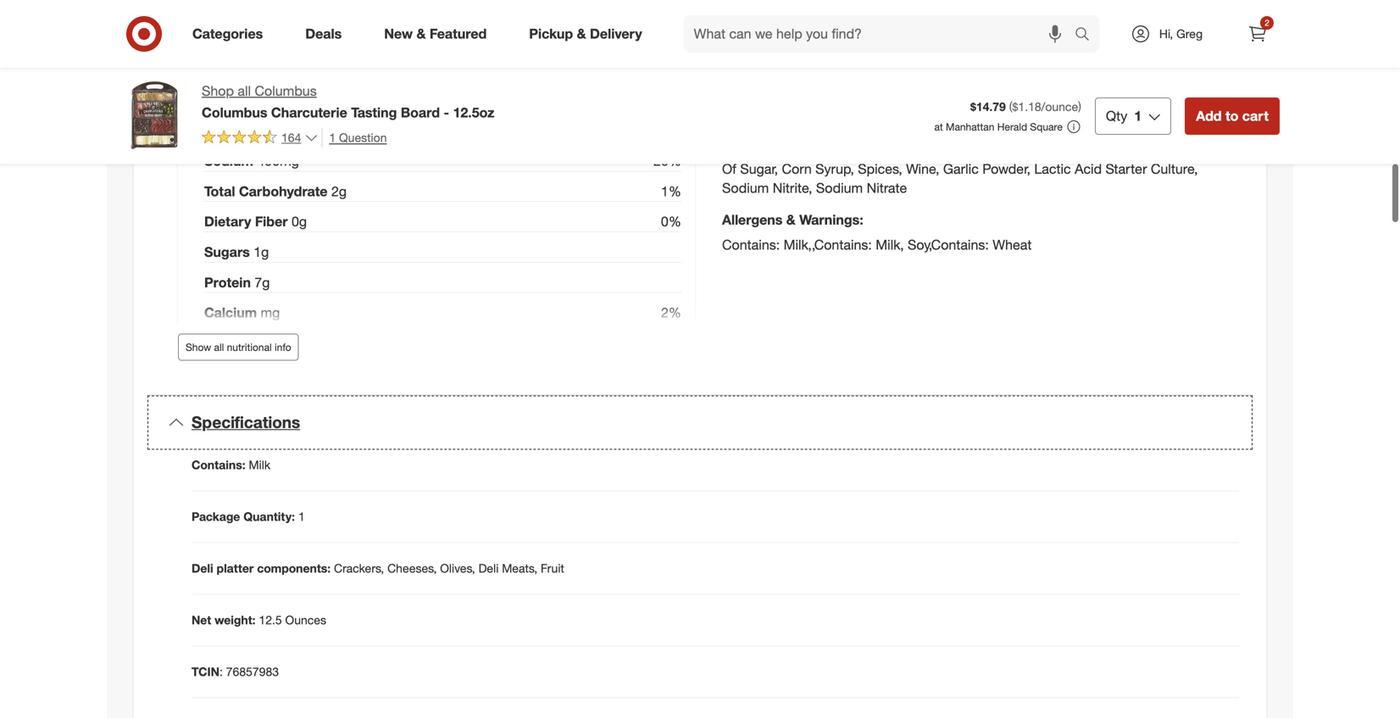 Task type: locate. For each thing, give the bounding box(es) containing it.
specifications button
[[148, 390, 1253, 444]]

:
[[220, 658, 223, 673]]

net
[[192, 607, 211, 621]]

0 vertical spatial all
[[238, 83, 251, 99]]

& inside new & featured link
[[417, 25, 426, 42]]

$1.18
[[1013, 99, 1042, 114]]

cheeses,
[[387, 555, 437, 570]]

at manhattan herald square
[[935, 120, 1063, 133]]

deli platter components: crackers, cheeses, olives, deli meats, fruit
[[192, 555, 564, 570]]

contains: down allergens
[[722, 231, 780, 247]]

2 horizontal spatial &
[[786, 206, 796, 222]]

contains: left milk
[[192, 451, 246, 466]]

sugars
[[204, 238, 250, 254]]

fat left 5
[[239, 25, 259, 42]]

2 horizontal spatial 2
[[1265, 17, 1270, 28]]

sodium
[[204, 147, 253, 163]]

package
[[192, 503, 240, 518]]

columbus up the charcuterie
[[255, 83, 317, 99]]

all right shop
[[238, 83, 251, 99]]

1 horizontal spatial 2
[[331, 177, 339, 193]]

protein 7 g
[[204, 268, 270, 285]]

& right the new
[[417, 25, 426, 42]]

2 deli from the left
[[479, 555, 499, 570]]

package quantity: 1
[[192, 503, 305, 518]]

all for shop
[[238, 83, 251, 99]]

mg
[[297, 116, 317, 133], [280, 147, 299, 163], [261, 299, 280, 315]]

1 horizontal spatial &
[[577, 25, 586, 42]]

0 vertical spatial 0
[[267, 86, 274, 102]]

search button
[[1067, 15, 1108, 56]]

& inside allergens & warnings: contains: milk,,contains: milk, soy,contains: wheat
[[786, 206, 796, 222]]

total for total fat 5
[[204, 25, 235, 42]]

1 vertical spatial mg
[[280, 147, 299, 163]]

0 horizontal spatial deli
[[192, 555, 213, 570]]

0 vertical spatial mg
[[297, 116, 317, 133]]

)
[[1078, 99, 1082, 114]]

0 horizontal spatial all
[[214, 335, 224, 348]]

categories
[[192, 25, 263, 42]]

g down deals on the left of the page
[[303, 55, 310, 72]]

hi,
[[1160, 26, 1173, 41]]

164 link
[[202, 128, 318, 149]]

all
[[238, 83, 251, 99], [214, 335, 224, 348]]

pickup & delivery
[[529, 25, 642, 42]]

contains: inside allergens & warnings: contains: milk,,contains: milk, soy,contains: wheat
[[722, 231, 780, 247]]

g down 1 question link
[[339, 177, 347, 193]]

quantity:
[[243, 503, 295, 518]]

show all nutritional info
[[186, 335, 291, 348]]

&
[[417, 25, 426, 42], [577, 25, 586, 42], [786, 206, 796, 222]]

tcin : 76857983
[[192, 658, 279, 673]]

allergens
[[722, 206, 783, 222]]

2 right greg
[[1265, 17, 1270, 28]]

1 vertical spatial columbus
[[202, 104, 267, 121]]

1 vertical spatial 2
[[295, 55, 303, 72]]

total up dietary
[[204, 177, 235, 193]]

hi, greg
[[1160, 26, 1203, 41]]

& right allergens
[[786, 206, 796, 222]]

columbus
[[255, 83, 317, 99], [202, 104, 267, 121]]

all inside shop all columbus columbus charcuterie tasting board - 12.5oz
[[238, 83, 251, 99]]

0 vertical spatial columbus
[[255, 83, 317, 99]]

saturated fat 2 g
[[204, 55, 310, 72]]

deals
[[305, 25, 342, 42]]

2 vertical spatial fat
[[243, 86, 263, 102]]

g for dietary fiber 0 g
[[299, 207, 307, 224]]

soy,contains:
[[908, 231, 989, 247]]

0 vertical spatial total
[[204, 25, 235, 42]]

deli
[[192, 555, 213, 570], [479, 555, 499, 570]]

1 vertical spatial total
[[204, 177, 235, 193]]

sodium 490 mg
[[204, 147, 299, 163]]

-
[[444, 104, 449, 121]]

ounces
[[285, 607, 326, 621]]

10%
[[654, 55, 682, 72]]

& for warnings:
[[786, 206, 796, 222]]

0 horizontal spatial &
[[417, 25, 426, 42]]

fat for trans
[[243, 86, 263, 102]]

2 for 1%
[[331, 177, 339, 193]]

1 vertical spatial contains:
[[192, 451, 246, 466]]

olives,
[[440, 555, 475, 570]]

2 down 'deals' link at the left top of page
[[295, 55, 303, 72]]

1 horizontal spatial 0
[[292, 207, 299, 224]]

0 up cholesterol 25 mg
[[267, 86, 274, 102]]

0 vertical spatial fat
[[239, 25, 259, 42]]

specifications
[[192, 407, 300, 426]]

contains:
[[722, 231, 780, 247], [192, 451, 246, 466]]

deli left platter
[[192, 555, 213, 570]]

fat right saturated
[[271, 55, 291, 72]]

1 vertical spatial fat
[[271, 55, 291, 72]]

image of columbus charcuterie tasting board - 12.5oz image
[[120, 81, 188, 149]]

fat down saturated fat 2 g
[[243, 86, 263, 102]]

0 horizontal spatial 2
[[295, 55, 303, 72]]

0 vertical spatial contains:
[[722, 231, 780, 247]]

0 right fiber
[[292, 207, 299, 224]]

all right show
[[214, 335, 224, 348]]

1 horizontal spatial contains:
[[722, 231, 780, 247]]

25
[[282, 116, 297, 133]]

2 down 1 question link
[[331, 177, 339, 193]]

g for total carbohydrate 2 g
[[339, 177, 347, 193]]

& for featured
[[417, 25, 426, 42]]

manhattan
[[946, 120, 995, 133]]

calcium mg
[[204, 299, 280, 315]]

categories link
[[178, 15, 284, 53]]

2 link
[[1239, 15, 1277, 53]]

490
[[257, 147, 280, 163]]

1 total from the top
[[204, 25, 235, 42]]

& right pickup
[[577, 25, 586, 42]]

add to cart button
[[1185, 97, 1280, 135]]

total up saturated
[[204, 25, 235, 42]]

columbus down trans fat 0 g
[[202, 104, 267, 121]]

milk,
[[876, 231, 904, 247]]

deli right olives,
[[479, 555, 499, 570]]

2 vertical spatial 2
[[331, 177, 339, 193]]

(
[[1009, 99, 1013, 114]]

delivery
[[590, 25, 642, 42]]

7
[[255, 268, 262, 285]]

trans fat 0 g
[[204, 86, 282, 102]]

g up cholesterol 25 mg
[[274, 86, 282, 102]]

1 right 'quantity:'
[[298, 503, 305, 518]]

1 vertical spatial all
[[214, 335, 224, 348]]

mg for sodium 490 mg
[[280, 147, 299, 163]]

1 vertical spatial 0
[[292, 207, 299, 224]]

& inside the pickup & delivery link
[[577, 25, 586, 42]]

0 horizontal spatial 0
[[267, 86, 274, 102]]

5
[[263, 25, 270, 42]]

0
[[267, 86, 274, 102], [292, 207, 299, 224]]

all inside button
[[214, 335, 224, 348]]

1 horizontal spatial all
[[238, 83, 251, 99]]

cholesterol 25 mg
[[204, 116, 317, 133]]

g for trans fat 0 g
[[274, 86, 282, 102]]

1 horizontal spatial deli
[[479, 555, 499, 570]]

g right fiber
[[299, 207, 307, 224]]

2 total from the top
[[204, 177, 235, 193]]



Task type: describe. For each thing, give the bounding box(es) containing it.
featured
[[430, 25, 487, 42]]

& for delivery
[[577, 25, 586, 42]]

dietary fiber 0 g
[[204, 207, 307, 224]]

fruit
[[541, 555, 564, 570]]

cart
[[1243, 108, 1269, 124]]

mg for cholesterol 25 mg
[[297, 116, 317, 133]]

add to cart
[[1196, 108, 1269, 124]]

0 for trans fat
[[267, 86, 274, 102]]

qty 1
[[1106, 108, 1142, 124]]

1 deli from the left
[[192, 555, 213, 570]]

herald
[[998, 120, 1027, 133]]

total fat 5
[[204, 25, 270, 42]]

warnings:
[[800, 206, 864, 222]]

components:
[[257, 555, 331, 570]]

search
[[1067, 27, 1108, 44]]

tasting
[[351, 104, 397, 121]]

0 vertical spatial 2
[[1265, 17, 1270, 28]]

1 right qty
[[1134, 108, 1142, 124]]

platter
[[217, 555, 254, 570]]

show
[[186, 335, 211, 348]]

$14.79
[[971, 99, 1006, 114]]

protein
[[204, 268, 251, 285]]

square
[[1030, 120, 1063, 133]]

1 question
[[329, 130, 387, 145]]

total for total carbohydrate 2 g
[[204, 177, 235, 193]]

allergens & warnings: contains: milk,,contains: milk, soy,contains: wheat
[[722, 206, 1032, 247]]

trans
[[204, 86, 239, 102]]

add
[[1196, 108, 1222, 124]]

g down fiber
[[261, 238, 269, 254]]

1 left question
[[329, 130, 336, 145]]

/ounce
[[1042, 99, 1078, 114]]

weight:
[[215, 607, 256, 621]]

pickup & delivery link
[[515, 15, 663, 53]]

calcium
[[204, 299, 257, 315]]

g right protein
[[262, 268, 270, 285]]

tcin
[[192, 658, 220, 673]]

fat for total
[[239, 25, 259, 42]]

total carbohydrate 2 g
[[204, 177, 347, 193]]

milk,,contains:
[[784, 231, 872, 247]]

2 for 10%
[[295, 55, 303, 72]]

0 horizontal spatial contains:
[[192, 451, 246, 466]]

milk
[[249, 451, 270, 466]]

1%
[[661, 177, 682, 193]]

contains: milk
[[192, 451, 270, 466]]

1 question link
[[322, 128, 387, 147]]

dietary
[[204, 207, 251, 224]]

12.5oz
[[453, 104, 495, 121]]

new & featured
[[384, 25, 487, 42]]

$14.79 ( $1.18 /ounce )
[[971, 99, 1082, 114]]

board
[[401, 104, 440, 121]]

crackers,
[[334, 555, 384, 570]]

cholesterol
[[204, 116, 279, 133]]

saturated
[[204, 55, 267, 72]]

show all nutritional info button
[[178, 328, 299, 355]]

pickup
[[529, 25, 573, 42]]

net weight: 12.5 ounces
[[192, 607, 326, 621]]

76857983
[[226, 658, 279, 673]]

deals link
[[291, 15, 363, 53]]

1 right sugars
[[254, 238, 261, 254]]

charcuterie
[[271, 104, 347, 121]]

to
[[1226, 108, 1239, 124]]

carbohydrate
[[239, 177, 328, 193]]

nutritional
[[227, 335, 272, 348]]

2 vertical spatial mg
[[261, 299, 280, 315]]

164
[[281, 130, 301, 145]]

meats,
[[502, 555, 538, 570]]

shop
[[202, 83, 234, 99]]

wheat
[[993, 231, 1032, 247]]

question
[[339, 130, 387, 145]]

qty
[[1106, 108, 1128, 124]]

0%
[[661, 207, 682, 224]]

What can we help you find? suggestions appear below search field
[[684, 15, 1079, 53]]

20%
[[654, 147, 682, 163]]

g for saturated fat 2 g
[[303, 55, 310, 72]]

fat for saturated
[[271, 55, 291, 72]]

fiber
[[255, 207, 288, 224]]

new & featured link
[[370, 15, 508, 53]]

sugars 1 g
[[204, 238, 269, 254]]

2%
[[661, 299, 682, 315]]

12.5
[[259, 607, 282, 621]]

all for show
[[214, 335, 224, 348]]

shop all columbus columbus charcuterie tasting board - 12.5oz
[[202, 83, 495, 121]]

info
[[275, 335, 291, 348]]

greg
[[1177, 26, 1203, 41]]

0 for dietary fiber
[[292, 207, 299, 224]]



Task type: vqa. For each thing, say whether or not it's contained in the screenshot.
Tasting
yes



